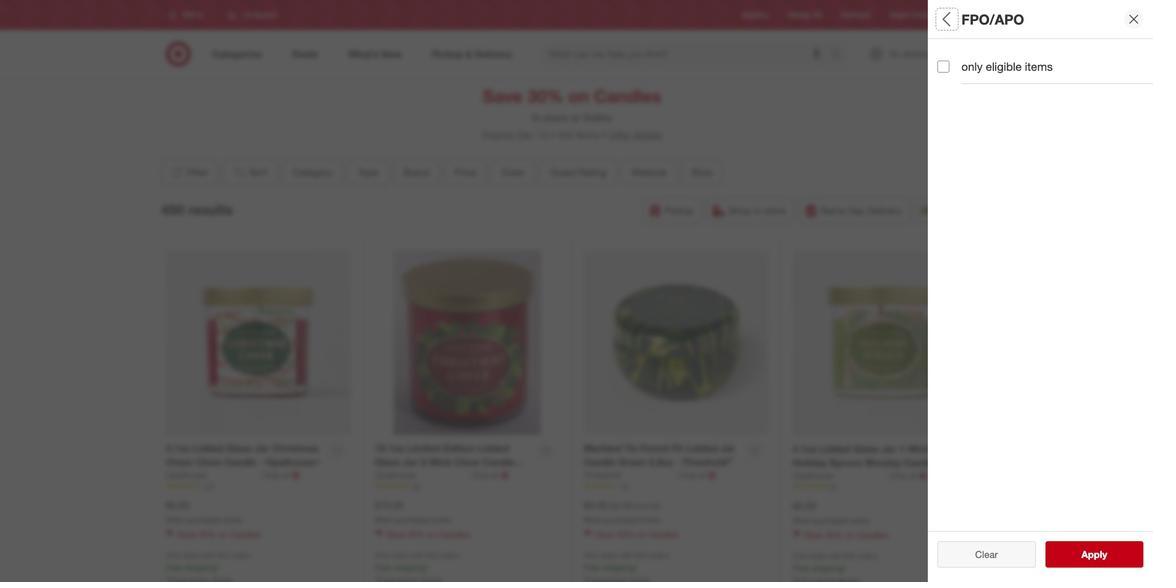 Task type: describe. For each thing, give the bounding box(es) containing it.
all
[[938, 11, 954, 27]]

find
[[949, 10, 963, 19]]

in-
[[532, 112, 545, 124]]

candle inside marbled tin forest fir lidded jar candle green 5.8oz - threshold™
[[584, 456, 616, 469]]

type
[[358, 166, 378, 178]]

color
[[502, 166, 525, 178]]

color button
[[491, 159, 535, 186]]

save 30% on candles for wick
[[387, 530, 470, 540]]

spruce
[[830, 457, 862, 469]]

wick inside 4.1oz lidded glass jar 1-wick holiday spruce woodsy candle - opalhouse™
[[908, 443, 930, 455]]

4.1oz for 4.1oz lidded glass jar 1-wick holiday spruce woodsy candle - opalhouse™
[[793, 443, 817, 455]]

orders for green
[[649, 551, 669, 560]]

only at ¬ for 5.8oz
[[679, 470, 716, 482]]

price
[[454, 166, 476, 178]]

offer details
[[609, 129, 662, 141]]

save 30% on candles for green
[[596, 530, 679, 540]]

orders for wick
[[440, 551, 460, 560]]

free for marbled tin forest fir lidded jar candle green 5.8oz - threshold™
[[584, 563, 601, 573]]

eligible
[[986, 59, 1022, 73]]

expires dec 13
[[483, 129, 548, 141]]

free shipping * for 15.1oz limited edition lidded glass jar 2-wick clove candle christmas cheer - opalhouse™
[[375, 563, 429, 573]]

only ships with $35 orders for 2-
[[375, 551, 460, 560]]

offer details button
[[600, 129, 662, 142]]

only
[[962, 59, 983, 73]]

opalhouse for clove
[[166, 470, 207, 480]]

* for green
[[635, 563, 638, 573]]

green
[[619, 456, 646, 469]]

15.1oz limited edition lidded glass jar 2-wick clove candle christmas cheer - opalhouse™ link
[[375, 442, 532, 482]]

ad
[[813, 10, 822, 19]]

stores
[[965, 10, 985, 19]]

jar inside the "15.1oz limited edition lidded glass jar 2-wick clove candle christmas cheer - opalhouse™"
[[403, 456, 418, 469]]

with for clove
[[202, 551, 215, 560]]

shop in store
[[729, 205, 786, 217]]

christmas inside the "15.1oz limited edition lidded glass jar 2-wick clove candle christmas cheer - opalhouse™"
[[375, 470, 422, 482]]

forest
[[641, 443, 670, 455]]

2-
[[420, 456, 430, 469]]

* for spruce
[[844, 563, 847, 573]]

only eligible items checkbox
[[938, 60, 950, 72]]

0 horizontal spatial category
[[293, 166, 332, 178]]

holiday
[[793, 457, 827, 469]]

all filters dialog
[[928, 0, 1153, 583]]

$35 for spruce
[[844, 552, 856, 561]]

registry link
[[742, 10, 769, 20]]

/ounce
[[632, 501, 659, 511]]

$35 for green
[[635, 551, 647, 560]]

30% for 4.1oz lidded glass jar 1-wick holiday spruce woodsy candle - opalhouse™
[[826, 530, 843, 540]]

at for woodsy
[[910, 471, 917, 481]]

(
[[610, 501, 612, 511]]

see results button
[[1046, 542, 1144, 568]]

delivery
[[868, 205, 902, 217]]

17
[[621, 482, 629, 491]]

opalhouse link for 2-
[[375, 470, 470, 482]]

only ships with $35 orders for candle
[[584, 551, 669, 560]]

material
[[631, 166, 666, 178]]

filter
[[187, 166, 208, 178]]

4.1oz lidded glass jar 1-wick holiday spruce woodsy candle - opalhouse™
[[793, 443, 943, 483]]

71 link
[[793, 482, 979, 493]]

with for holiday
[[829, 552, 842, 561]]

redcard
[[841, 10, 870, 19]]

expires
[[483, 129, 515, 141]]

marbled
[[584, 443, 622, 455]]

jar inside marbled tin forest fir lidded jar candle green 5.8oz - threshold™
[[721, 443, 735, 455]]

free shipping * for marbled tin forest fir lidded jar candle green 5.8oz - threshold™
[[584, 563, 638, 573]]

threshold link
[[584, 470, 677, 482]]

wick inside the "15.1oz limited edition lidded glass jar 2-wick clove candle christmas cheer - opalhouse™"
[[430, 456, 452, 469]]

¬ for marbled tin forest fir lidded jar candle green 5.8oz - threshold™
[[708, 470, 716, 482]]

marbled tin forest fir lidded jar candle green 5.8oz - threshold™ link
[[584, 442, 741, 470]]

style button
[[681, 159, 723, 186]]

lidded inside 4.1oz lidded glass jar 1-wick holiday spruce woodsy candle - opalhouse™
[[820, 443, 851, 455]]

clove inside the "15.1oz limited edition lidded glass jar 2-wick clove candle christmas cheer - opalhouse™"
[[455, 456, 480, 469]]

same
[[821, 205, 846, 217]]

offer
[[609, 129, 631, 141]]

450 for 450 items
[[558, 129, 574, 141]]

candles for 4.1oz lidded glass jar christmas cheer clove candle - opalhouse™
[[230, 530, 261, 540]]

online for holiday
[[850, 516, 869, 525]]

opalhouse for holiday
[[793, 471, 834, 481]]

candles inside save 30% on candles in-store or online
[[594, 85, 662, 107]]

results for see results
[[1089, 549, 1120, 561]]

sort button
[[222, 159, 278, 186]]

opalhouse™ inside '4.1oz lidded glass jar christmas cheer clove candle - opalhouse™'
[[266, 456, 320, 469]]

ships for 4.1oz lidded glass jar 1-wick holiday spruce woodsy candle - opalhouse™
[[810, 552, 827, 561]]

15.1oz
[[375, 443, 404, 455]]

71
[[830, 483, 838, 492]]

save for 15.1oz limited edition lidded glass jar 2-wick clove candle christmas cheer - opalhouse™
[[387, 530, 405, 540]]

woodsy
[[865, 457, 901, 469]]

day
[[848, 205, 865, 217]]

13
[[537, 129, 548, 141]]

only at ¬ for clove
[[472, 470, 509, 482]]

type button
[[347, 159, 388, 186]]

450 items
[[558, 129, 600, 141]]

lidded inside the "15.1oz limited edition lidded glass jar 2-wick clove candle christmas cheer - opalhouse™"
[[478, 443, 509, 455]]

shipping for 15.1oz limited edition lidded glass jar 2-wick clove candle christmas cheer - opalhouse™
[[394, 563, 426, 573]]

fir
[[672, 443, 684, 455]]

weekly ad
[[788, 10, 822, 19]]

75 link
[[375, 482, 560, 492]]

clove inside '4.1oz lidded glass jar christmas cheer clove candle - opalhouse™'
[[196, 456, 222, 469]]

store inside save 30% on candles in-store or online
[[545, 112, 568, 124]]

free for 4.1oz lidded glass jar christmas cheer clove candle - opalhouse™
[[166, 563, 182, 573]]

lidded inside '4.1oz lidded glass jar christmas cheer clove candle - opalhouse™'
[[193, 443, 224, 455]]

glass for spruce
[[853, 443, 879, 455]]

4.1oz lidded glass jar 1-wick holiday spruce woodsy candle - opalhouse™ link
[[793, 443, 950, 483]]

results for 450 results
[[188, 201, 233, 218]]

redcard link
[[841, 10, 870, 20]]

target circle
[[889, 10, 930, 19]]

$35 for candle
[[217, 551, 228, 560]]

christmas inside '4.1oz lidded glass jar christmas cheer clove candle - opalhouse™'
[[272, 443, 319, 455]]

$5.00 when purchased online for holiday
[[793, 500, 869, 525]]

on for 15.1oz limited edition lidded glass jar 2-wick clove candle christmas cheer - opalhouse™
[[427, 530, 437, 540]]

on for 4.1oz lidded glass jar christmas cheer clove candle - opalhouse™
[[218, 530, 228, 540]]

- inside marbled tin forest fir lidded jar candle green 5.8oz - threshold™
[[676, 456, 680, 469]]

opalhouse link for clove
[[166, 470, 261, 482]]

purchased for 2-
[[396, 516, 430, 525]]

only eligible items
[[962, 59, 1053, 73]]

circle
[[911, 10, 930, 19]]

pickup
[[665, 205, 694, 217]]

clear all button
[[938, 542, 1036, 568]]

save inside save 30% on candles in-store or online
[[483, 85, 523, 107]]

registry
[[742, 10, 769, 19]]

jar inside 4.1oz lidded glass jar 1-wick holiday spruce woodsy candle - opalhouse™
[[882, 443, 896, 455]]

30% for marbled tin forest fir lidded jar candle green 5.8oz - threshold™
[[617, 530, 634, 540]]

117 link
[[166, 482, 351, 492]]

in
[[754, 205, 762, 217]]

threshold™
[[682, 456, 734, 469]]

weekly ad link
[[788, 10, 822, 20]]

¬ for 15.1oz limited edition lidded glass jar 2-wick clove candle christmas cheer - opalhouse™
[[501, 470, 509, 482]]

candles for 15.1oz limited edition lidded glass jar 2-wick clove candle christmas cheer - opalhouse™
[[439, 530, 470, 540]]

purchased for holiday
[[814, 516, 848, 525]]

all
[[995, 549, 1004, 561]]

only at ¬ for -
[[263, 470, 300, 482]]

guest rating button
[[540, 159, 616, 186]]

material button
[[621, 159, 676, 186]]

shipping for marbled tin forest fir lidded jar candle green 5.8oz - threshold™
[[603, 563, 635, 573]]

when inside the $5.00 ( $0.86 /ounce ) when purchased online
[[584, 516, 603, 525]]

with for candle
[[620, 551, 633, 560]]

ships for marbled tin forest fir lidded jar candle green 5.8oz - threshold™
[[601, 551, 618, 560]]

marbled tin forest fir lidded jar candle green 5.8oz - threshold™
[[584, 443, 735, 469]]

save 30% on candles in-store or online
[[483, 85, 662, 124]]

75
[[412, 482, 420, 491]]

glass inside the "15.1oz limited edition lidded glass jar 2-wick clove candle christmas cheer - opalhouse™"
[[375, 456, 400, 469]]

all filters
[[938, 11, 995, 27]]

target
[[889, 10, 909, 19]]

save for 4.1oz lidded glass jar christmas cheer clove candle - opalhouse™
[[178, 530, 196, 540]]

15.1oz limited edition lidded glass jar 2-wick clove candle christmas cheer - opalhouse™
[[375, 443, 516, 482]]

details
[[633, 129, 662, 141]]

target circle link
[[889, 10, 930, 20]]



Task type: locate. For each thing, give the bounding box(es) containing it.
1 horizontal spatial items
[[1025, 59, 1053, 73]]

items
[[1025, 59, 1053, 73], [576, 129, 600, 141]]

wick down limited
[[430, 456, 452, 469]]

30% for 15.1oz limited edition lidded glass jar 2-wick clove candle christmas cheer - opalhouse™
[[408, 530, 425, 540]]

1 vertical spatial wick
[[430, 456, 452, 469]]

on down 71 link
[[845, 530, 855, 540]]

clear button
[[938, 542, 1036, 568]]

with for 2-
[[411, 551, 424, 560]]

1 horizontal spatial $5.00 when purchased online
[[793, 500, 869, 525]]

candles down $10.00 when purchased online
[[439, 530, 470, 540]]

category down all filters
[[938, 51, 988, 65]]

450 for 450 results
[[161, 201, 184, 218]]

see
[[1069, 549, 1086, 561]]

glass inside 4.1oz lidded glass jar 1-wick holiday spruce woodsy candle - opalhouse™
[[853, 443, 879, 455]]

free for 15.1oz limited edition lidded glass jar 2-wick clove candle christmas cheer - opalhouse™
[[375, 563, 391, 573]]

glass for candle
[[226, 443, 252, 455]]

0 horizontal spatial clove
[[196, 456, 222, 469]]

at up 71 link
[[910, 471, 917, 481]]

same day delivery button
[[799, 198, 910, 224]]

1-
[[899, 443, 908, 455]]

$5.00 inside the $5.00 ( $0.86 /ounce ) when purchased online
[[584, 500, 607, 512]]

opalhouse™ inside 4.1oz lidded glass jar 1-wick holiday spruce woodsy candle - opalhouse™
[[793, 471, 848, 483]]

0 horizontal spatial category button
[[283, 159, 343, 186]]

0 vertical spatial results
[[188, 201, 233, 218]]

purchased inside $10.00 when purchased online
[[396, 516, 430, 525]]

1 horizontal spatial glass
[[375, 456, 400, 469]]

1 vertical spatial cheer
[[424, 470, 452, 482]]

opalhouse link for holiday
[[793, 470, 888, 482]]

clove up 117 at left bottom
[[196, 456, 222, 469]]

0 horizontal spatial opalhouse link
[[166, 470, 261, 482]]

4.1oz for 4.1oz lidded glass jar christmas cheer clove candle - opalhouse™
[[166, 443, 190, 455]]

0 vertical spatial items
[[1025, 59, 1053, 73]]

save 30% on candles for candle
[[178, 530, 261, 540]]

candles for 4.1oz lidded glass jar 1-wick holiday spruce woodsy candle - opalhouse™
[[857, 530, 888, 540]]

¬ for 4.1oz lidded glass jar christmas cheer clove candle - opalhouse™
[[292, 470, 300, 482]]

shipping
[[185, 563, 217, 573], [394, 563, 426, 573], [603, 563, 635, 573], [812, 563, 844, 573]]

30% down 71
[[826, 530, 843, 540]]

lidded up spruce
[[820, 443, 851, 455]]

0 horizontal spatial opalhouse™
[[266, 456, 320, 469]]

1 horizontal spatial opalhouse link
[[375, 470, 470, 482]]

or
[[571, 112, 580, 124]]

30% up "in-"
[[528, 85, 564, 107]]

only at ¬ for woodsy
[[890, 470, 927, 482]]

30% down $10.00 when purchased online
[[408, 530, 425, 540]]

- down edition
[[455, 470, 459, 482]]

$5.00 for 4.1oz lidded glass jar christmas cheer clove candle - opalhouse™
[[166, 500, 189, 512]]

online for 2-
[[432, 516, 451, 525]]

1 vertical spatial category
[[293, 166, 332, 178]]

opalhouse™ down edition
[[461, 470, 516, 482]]

at for 5.8oz
[[699, 470, 706, 480]]

0 horizontal spatial glass
[[226, 443, 252, 455]]

purchased for clove
[[187, 516, 221, 525]]

jar left 1-
[[882, 443, 896, 455]]

2 horizontal spatial $5.00
[[793, 500, 816, 512]]

apply
[[1082, 549, 1108, 561]]

450
[[558, 129, 574, 141], [161, 201, 184, 218]]

- inside 4.1oz lidded glass jar 1-wick holiday spruce woodsy candle - opalhouse™
[[939, 457, 943, 469]]

candle up 117 'link'
[[224, 456, 256, 469]]

1 horizontal spatial cheer
[[424, 470, 452, 482]]

save 30% on candles down $10.00 when purchased online
[[387, 530, 470, 540]]

category right sort
[[293, 166, 332, 178]]

opalhouse for 2-
[[375, 470, 416, 480]]

opalhouse up 117 at left bottom
[[166, 470, 207, 480]]

30% inside save 30% on candles in-store or online
[[528, 85, 564, 107]]

guest rating
[[550, 166, 606, 178]]

online inside the $5.00 ( $0.86 /ounce ) when purchased online
[[641, 516, 660, 525]]

1 horizontal spatial opalhouse™
[[461, 470, 516, 482]]

clear for clear all
[[969, 549, 992, 561]]

Include out of stock checkbox
[[938, 471, 950, 483]]

$35
[[217, 551, 228, 560], [426, 551, 438, 560], [635, 551, 647, 560], [844, 552, 856, 561]]

opalhouse down holiday
[[793, 471, 834, 481]]

-
[[259, 456, 263, 469], [676, 456, 680, 469], [939, 457, 943, 469], [455, 470, 459, 482]]

0 horizontal spatial opalhouse
[[166, 470, 207, 480]]

on down /ounce
[[636, 530, 646, 540]]

0 vertical spatial cheer
[[166, 456, 193, 469]]

4.1oz lidded glass jar christmas cheer clove candle - opalhouse™ image
[[166, 250, 351, 435], [166, 250, 351, 435]]

save for 4.1oz lidded glass jar 1-wick holiday spruce woodsy candle - opalhouse™
[[805, 530, 823, 540]]

$5.00 ( $0.86 /ounce ) when purchased online
[[584, 500, 661, 525]]

jar up the threshold™
[[721, 443, 735, 455]]

only ships with $35 orders
[[166, 551, 251, 560], [375, 551, 460, 560], [584, 551, 669, 560], [793, 552, 878, 561]]

450 down or
[[558, 129, 574, 141]]

when for 15.1oz limited edition lidded glass jar 2-wick clove candle christmas cheer - opalhouse™
[[375, 516, 394, 525]]

online down /ounce
[[641, 516, 660, 525]]

when for 4.1oz lidded glass jar christmas cheer clove candle - opalhouse™
[[166, 516, 185, 525]]

see results
[[1069, 549, 1120, 561]]

candle inside the "15.1oz limited edition lidded glass jar 2-wick clove candle christmas cheer - opalhouse™"
[[483, 456, 515, 469]]

- up 117 'link'
[[259, 456, 263, 469]]

store left or
[[545, 112, 568, 124]]

15.1oz limited edition lidded glass jar 2-wick clove candle christmas cheer - opalhouse™ image
[[375, 250, 560, 435]]

on down $10.00 when purchased online
[[427, 530, 437, 540]]

ships for 4.1oz lidded glass jar christmas cheer clove candle - opalhouse™
[[182, 551, 200, 560]]

clove down edition
[[455, 456, 480, 469]]

candle inside 4.1oz lidded glass jar 1-wick holiday spruce woodsy candle - opalhouse™
[[904, 457, 936, 469]]

lidded up 117 at left bottom
[[193, 443, 224, 455]]

items inside fpo/apo dialog
[[1025, 59, 1053, 73]]

lidded inside marbled tin forest fir lidded jar candle green 5.8oz - threshold™
[[687, 443, 718, 455]]

cheer
[[166, 456, 193, 469], [424, 470, 452, 482]]

0 horizontal spatial cheer
[[166, 456, 193, 469]]

$5.00 for 4.1oz lidded glass jar 1-wick holiday spruce woodsy candle - opalhouse™
[[793, 500, 816, 512]]

cheer inside the "15.1oz limited edition lidded glass jar 2-wick clove candle christmas cheer - opalhouse™"
[[424, 470, 452, 482]]

1 horizontal spatial category button
[[938, 39, 1153, 81]]

marbled tin forest fir lidded jar candle green 5.8oz - threshold™ image
[[584, 250, 769, 435], [584, 250, 769, 435]]

purchased inside the $5.00 ( $0.86 /ounce ) when purchased online
[[605, 516, 639, 525]]

candle down 1-
[[904, 457, 936, 469]]

lidded right edition
[[478, 443, 509, 455]]

save for marbled tin forest fir lidded jar candle green 5.8oz - threshold™
[[596, 530, 614, 540]]

style
[[691, 166, 713, 178]]

1 vertical spatial category button
[[283, 159, 343, 186]]

0 vertical spatial category button
[[938, 39, 1153, 81]]

fpo/apo
[[962, 11, 1024, 27]]

clear inside fpo/apo dialog
[[975, 549, 998, 561]]

guest
[[550, 166, 576, 178]]

search button
[[826, 41, 854, 70]]

1 vertical spatial results
[[1089, 549, 1120, 561]]

candle up 75 link
[[483, 456, 515, 469]]

0 horizontal spatial wick
[[430, 456, 452, 469]]

christmas down 15.1oz
[[375, 470, 422, 482]]

purchased down $10.00 in the left of the page
[[396, 516, 430, 525]]

only at ¬ down '4.1oz lidded glass jar christmas cheer clove candle - opalhouse™'
[[263, 470, 300, 482]]

glass up the woodsy
[[853, 443, 879, 455]]

online inside $10.00 when purchased online
[[432, 516, 451, 525]]

save 30% on candles for spruce
[[805, 530, 888, 540]]

2 horizontal spatial opalhouse™
[[793, 471, 848, 483]]

4.1oz lidded glass jar christmas cheer clove candle - opalhouse™
[[166, 443, 320, 469]]

2 horizontal spatial opalhouse link
[[793, 470, 888, 482]]

online down 71 link
[[850, 516, 869, 525]]

save 30% on candles down the $5.00 ( $0.86 /ounce ) when purchased online
[[596, 530, 679, 540]]

$5.00 when purchased online down 71
[[793, 500, 869, 525]]

1 vertical spatial 450
[[161, 201, 184, 218]]

candles down 117 'link'
[[230, 530, 261, 540]]

1 clove from the left
[[196, 456, 222, 469]]

1 horizontal spatial $5.00
[[584, 500, 607, 512]]

0 horizontal spatial store
[[545, 112, 568, 124]]

jar inside '4.1oz lidded glass jar christmas cheer clove candle - opalhouse™'
[[255, 443, 269, 455]]

0 vertical spatial category
[[938, 51, 988, 65]]

$5.00 when purchased online
[[166, 500, 242, 525], [793, 500, 869, 525]]

only ships with $35 orders for clove
[[166, 551, 251, 560]]

at down the threshold™
[[699, 470, 706, 480]]

when inside $10.00 when purchased online
[[375, 516, 394, 525]]

items down the online at the top right of page
[[576, 129, 600, 141]]

1 horizontal spatial clove
[[455, 456, 480, 469]]

$5.00
[[166, 500, 189, 512], [584, 500, 607, 512], [793, 500, 816, 512]]

- up include out of stock option
[[939, 457, 943, 469]]

opalhouse link up 71
[[793, 470, 888, 482]]

category inside all filters dialog
[[938, 51, 988, 65]]

clear inside all filters dialog
[[969, 549, 992, 561]]

at for -
[[282, 470, 290, 480]]

orders for spruce
[[858, 552, 878, 561]]

threshold
[[584, 470, 621, 480]]

1 clear from the left
[[969, 549, 992, 561]]

2 horizontal spatial opalhouse
[[793, 471, 834, 481]]

0 horizontal spatial 450
[[161, 201, 184, 218]]

search
[[826, 49, 854, 61]]

1 horizontal spatial 450
[[558, 129, 574, 141]]

* for wick
[[426, 563, 429, 573]]

0 vertical spatial 450
[[558, 129, 574, 141]]

glass down 15.1oz
[[375, 456, 400, 469]]

1 vertical spatial items
[[576, 129, 600, 141]]

on for 4.1oz lidded glass jar 1-wick holiday spruce woodsy candle - opalhouse™
[[845, 530, 855, 540]]

4.1oz inside 4.1oz lidded glass jar 1-wick holiday spruce woodsy candle - opalhouse™
[[793, 443, 817, 455]]

store inside button
[[764, 205, 786, 217]]

jar up 117 'link'
[[255, 443, 269, 455]]

- inside the "15.1oz limited edition lidded glass jar 2-wick clove candle christmas cheer - opalhouse™"
[[455, 470, 459, 482]]

- down fir
[[676, 456, 680, 469]]

1 horizontal spatial store
[[764, 205, 786, 217]]

shipping for 4.1oz lidded glass jar christmas cheer clove candle - opalhouse™
[[185, 563, 217, 573]]

opalhouse™ inside the "15.1oz limited edition lidded glass jar 2-wick clove candle christmas cheer - opalhouse™"
[[461, 470, 516, 482]]

$0.86
[[612, 501, 632, 511]]

- inside '4.1oz lidded glass jar christmas cheer clove candle - opalhouse™'
[[259, 456, 263, 469]]

$5.00 when purchased online down 117 at left bottom
[[166, 500, 242, 525]]

online for clove
[[223, 516, 242, 525]]

save
[[483, 85, 523, 107], [178, 530, 196, 540], [387, 530, 405, 540], [596, 530, 614, 540], [805, 530, 823, 540]]

rating
[[578, 166, 606, 178]]

1 horizontal spatial christmas
[[375, 470, 422, 482]]

lidded
[[193, 443, 224, 455], [478, 443, 509, 455], [687, 443, 718, 455], [820, 443, 851, 455]]

lidded up the threshold™
[[687, 443, 718, 455]]

1 horizontal spatial wick
[[908, 443, 930, 455]]

on inside save 30% on candles in-store or online
[[568, 85, 589, 107]]

wick up 71 link
[[908, 443, 930, 455]]

jar left 2-
[[403, 456, 418, 469]]

5.8oz
[[649, 456, 673, 469]]

1 horizontal spatial results
[[1089, 549, 1120, 561]]

117
[[203, 482, 215, 491]]

0 horizontal spatial $5.00 when purchased online
[[166, 500, 242, 525]]

ships for 15.1oz limited edition lidded glass jar 2-wick clove candle christmas cheer - opalhouse™
[[392, 551, 409, 560]]

opalhouse link up 75
[[375, 470, 470, 482]]

17 link
[[584, 482, 769, 492]]

results right see on the bottom of page
[[1089, 549, 1120, 561]]

$35 for wick
[[426, 551, 438, 560]]

opalhouse™
[[266, 456, 320, 469], [461, 470, 516, 482], [793, 471, 848, 483]]

glass up 117 'link'
[[226, 443, 252, 455]]

4.1oz inside '4.1oz lidded glass jar christmas cheer clove candle - opalhouse™'
[[166, 443, 190, 455]]

candles down 71 link
[[857, 530, 888, 540]]

free shipping * for 4.1oz lidded glass jar 1-wick holiday spruce woodsy candle - opalhouse™
[[793, 563, 847, 573]]

purchased down 117 at left bottom
[[187, 516, 221, 525]]

online
[[223, 516, 242, 525], [432, 516, 451, 525], [641, 516, 660, 525], [850, 516, 869, 525]]

brand button
[[393, 159, 439, 186]]

category button
[[938, 39, 1153, 81], [283, 159, 343, 186]]

0 horizontal spatial items
[[576, 129, 600, 141]]

find stores link
[[949, 10, 985, 20]]

store right in
[[764, 205, 786, 217]]

when for 4.1oz lidded glass jar 1-wick holiday spruce woodsy candle - opalhouse™
[[793, 516, 812, 525]]

free shipping *
[[166, 563, 220, 573], [375, 563, 429, 573], [584, 563, 638, 573], [793, 563, 847, 573]]

items right eligible
[[1025, 59, 1053, 73]]

weekly
[[788, 10, 811, 19]]

0 horizontal spatial $5.00
[[166, 500, 189, 512]]

0 horizontal spatial results
[[188, 201, 233, 218]]

pickup button
[[643, 198, 702, 224]]

results
[[188, 201, 233, 218], [1089, 549, 1120, 561]]

shipping for 4.1oz lidded glass jar 1-wick holiday spruce woodsy candle - opalhouse™
[[812, 563, 844, 573]]

dec
[[517, 129, 535, 141]]

find stores
[[949, 10, 985, 19]]

purchased down the $0.86
[[605, 516, 639, 525]]

candle inside '4.1oz lidded glass jar christmas cheer clove candle - opalhouse™'
[[224, 456, 256, 469]]

$5.00 when purchased online for clove
[[166, 500, 242, 525]]

1 vertical spatial christmas
[[375, 470, 422, 482]]

jar
[[255, 443, 269, 455], [721, 443, 735, 455], [882, 443, 896, 455], [403, 456, 418, 469]]

on up or
[[568, 85, 589, 107]]

30% down the $5.00 ( $0.86 /ounce ) when purchased online
[[617, 530, 634, 540]]

glass inside '4.1oz lidded glass jar christmas cheer clove candle - opalhouse™'
[[226, 443, 252, 455]]

$5.00 for marbled tin forest fir lidded jar candle green 5.8oz - threshold™
[[584, 500, 607, 512]]

shop
[[729, 205, 752, 217]]

2 clove from the left
[[455, 456, 480, 469]]

¬ for 4.1oz lidded glass jar 1-wick holiday spruce woodsy candle - opalhouse™
[[919, 470, 927, 482]]

1 horizontal spatial opalhouse
[[375, 470, 416, 480]]

0 horizontal spatial christmas
[[272, 443, 319, 455]]

results down "filter"
[[188, 201, 233, 218]]

0 vertical spatial wick
[[908, 443, 930, 455]]

only at ¬ down edition
[[472, 470, 509, 482]]

store
[[545, 112, 568, 124], [764, 205, 786, 217]]

30% for 4.1oz lidded glass jar christmas cheer clove candle - opalhouse™
[[199, 530, 216, 540]]

candles up the online at the top right of page
[[594, 85, 662, 107]]

0 horizontal spatial 4.1oz
[[166, 443, 190, 455]]

cheer inside '4.1oz lidded glass jar christmas cheer clove candle - opalhouse™'
[[166, 456, 193, 469]]

at up 117 'link'
[[282, 470, 290, 480]]

at up 75 link
[[491, 470, 499, 480]]

on down 117 'link'
[[218, 530, 228, 540]]

opalhouse link up 117 at left bottom
[[166, 470, 261, 482]]

free for 4.1oz lidded glass jar 1-wick holiday spruce woodsy candle - opalhouse™
[[793, 563, 810, 573]]

brand
[[403, 166, 429, 178]]

clear for clear
[[975, 549, 998, 561]]

$10.00 when purchased online
[[375, 500, 451, 525]]

clove
[[196, 456, 222, 469], [455, 456, 480, 469]]

0 vertical spatial store
[[545, 112, 568, 124]]

opalhouse™ down holiday
[[793, 471, 848, 483]]

candles
[[594, 85, 662, 107], [230, 530, 261, 540], [439, 530, 470, 540], [648, 530, 679, 540], [857, 530, 888, 540]]

1 vertical spatial store
[[764, 205, 786, 217]]

0 vertical spatial christmas
[[272, 443, 319, 455]]

only ships with $35 orders for holiday
[[793, 552, 878, 561]]

sort
[[249, 166, 268, 178]]

edition
[[444, 443, 476, 455]]

candles for marbled tin forest fir lidded jar candle green 5.8oz - threshold™
[[648, 530, 679, 540]]

450 down filter "button"
[[161, 201, 184, 218]]

only at ¬ down 1-
[[890, 470, 927, 482]]

orders for candle
[[230, 551, 251, 560]]

online down 117 'link'
[[223, 516, 242, 525]]

2 horizontal spatial glass
[[853, 443, 879, 455]]

save 30% on candles down 117 at left bottom
[[178, 530, 261, 540]]

free
[[166, 563, 182, 573], [375, 563, 391, 573], [584, 563, 601, 573], [793, 563, 810, 573]]

filter button
[[161, 159, 217, 186]]

christmas
[[272, 443, 319, 455], [375, 470, 422, 482]]

opalhouse™ up 117 'link'
[[266, 456, 320, 469]]

clear
[[969, 549, 992, 561], [975, 549, 998, 561]]

on for marbled tin forest fir lidded jar candle green 5.8oz - threshold™
[[636, 530, 646, 540]]

free shipping * for 4.1oz lidded glass jar christmas cheer clove candle - opalhouse™
[[166, 563, 220, 573]]

1 horizontal spatial 4.1oz
[[793, 443, 817, 455]]

What can we help you find? suggestions appear below search field
[[542, 41, 834, 67]]

$10.00
[[375, 500, 404, 512]]

clear all
[[969, 549, 1004, 561]]

at for clove
[[491, 470, 499, 480]]

1 horizontal spatial category
[[938, 51, 988, 65]]

* for candle
[[217, 563, 220, 573]]

online down 75 link
[[432, 516, 451, 525]]

online
[[583, 112, 612, 124]]

candles down )
[[648, 530, 679, 540]]

results inside button
[[1089, 549, 1120, 561]]

only at ¬ down the threshold™
[[679, 470, 716, 482]]

filters
[[958, 11, 995, 27]]

purchased down 71
[[814, 516, 848, 525]]

fpo/apo dialog
[[928, 0, 1153, 583]]

4.1oz lidded glass jar 1-wick holiday spruce woodsy candle - opalhouse™ image
[[793, 250, 979, 436], [793, 250, 979, 436]]

2 clear from the left
[[975, 549, 998, 561]]

)
[[659, 501, 661, 511]]

candle up threshold
[[584, 456, 616, 469]]

save 30% on candles down 71
[[805, 530, 888, 540]]

30% down 117 at left bottom
[[199, 530, 216, 540]]

christmas up 117 'link'
[[272, 443, 319, 455]]

4.1oz lidded glass jar christmas cheer clove candle - opalhouse™ link
[[166, 442, 323, 470]]

shop in store button
[[707, 198, 794, 224]]

opalhouse up 75
[[375, 470, 416, 480]]



Task type: vqa. For each thing, say whether or not it's contained in the screenshot.
the $35 associated with Wick
yes



